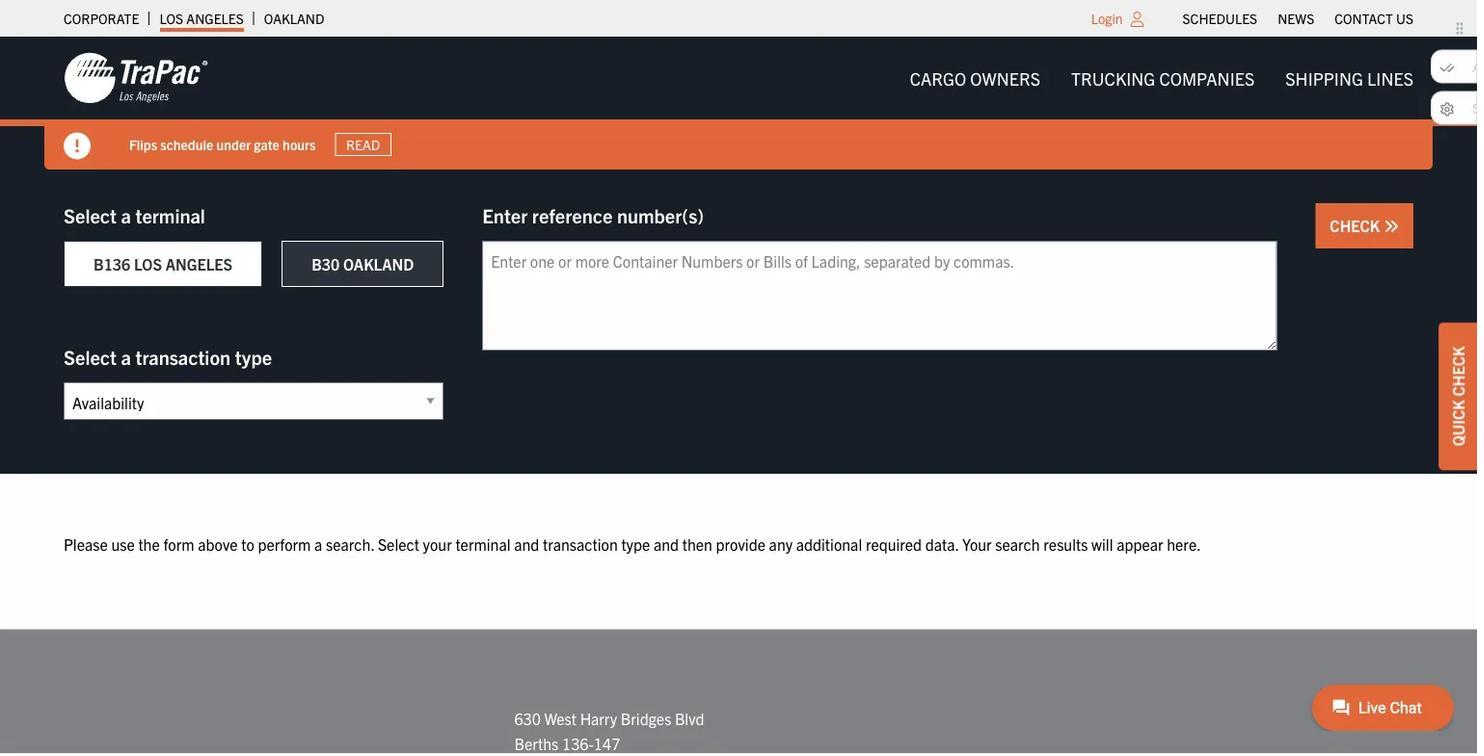 Task type: vqa. For each thing, say whether or not it's contained in the screenshot.
third 18:00 from the bottom of the page
no



Task type: describe. For each thing, give the bounding box(es) containing it.
shipping
[[1286, 67, 1363, 89]]

los angeles image
[[64, 51, 208, 105]]

reference
[[532, 203, 613, 227]]

schedules
[[1183, 10, 1258, 27]]

trucking
[[1071, 67, 1155, 89]]

1 vertical spatial oakland
[[343, 255, 414, 274]]

use
[[111, 535, 135, 554]]

shipping lines link
[[1270, 59, 1429, 98]]

required
[[866, 535, 922, 554]]

0 horizontal spatial transaction
[[135, 345, 231, 369]]

cargo owners
[[910, 67, 1040, 89]]

blvd
[[675, 710, 704, 729]]

additional
[[796, 535, 862, 554]]

solid image
[[64, 133, 91, 160]]

perform
[[258, 535, 311, 554]]

please use the form above to perform a search. select your terminal and transaction type and then provide any additional required data. your search results will appear here.
[[64, 535, 1201, 554]]

please
[[64, 535, 108, 554]]

quick check
[[1448, 347, 1468, 447]]

number(s)
[[617, 203, 704, 227]]

footer containing 630 west harry bridges blvd
[[0, 630, 1477, 755]]

quick
[[1448, 400, 1468, 447]]

lines
[[1367, 67, 1414, 89]]

b30
[[312, 255, 340, 274]]

shipping lines
[[1286, 67, 1414, 89]]

1 horizontal spatial terminal
[[455, 535, 511, 554]]

data.
[[925, 535, 959, 554]]

search.
[[326, 535, 374, 554]]

gate
[[254, 136, 280, 153]]

news link
[[1278, 5, 1314, 32]]

check button
[[1316, 203, 1414, 249]]

630
[[514, 710, 541, 729]]

results
[[1044, 535, 1088, 554]]

flips schedule under gate hours
[[129, 136, 316, 153]]

check inside quick check link
[[1448, 347, 1468, 397]]

your
[[962, 535, 992, 554]]

2 vertical spatial select
[[378, 535, 419, 554]]

contact us link
[[1335, 5, 1414, 32]]

contact
[[1335, 10, 1393, 27]]

to
[[241, 535, 254, 554]]

trucking companies link
[[1056, 59, 1270, 98]]

cargo owners link
[[894, 59, 1056, 98]]

companies
[[1159, 67, 1255, 89]]

light image
[[1131, 12, 1144, 27]]

appear
[[1117, 535, 1163, 554]]

enter reference number(s)
[[482, 203, 704, 227]]

0 vertical spatial los
[[159, 10, 183, 27]]

1 and from the left
[[514, 535, 539, 554]]

the
[[138, 535, 160, 554]]

news
[[1278, 10, 1314, 27]]

any
[[769, 535, 793, 554]]

banner containing cargo owners
[[0, 37, 1477, 170]]

a for transaction
[[121, 345, 131, 369]]

a for terminal
[[121, 203, 131, 227]]

cargo
[[910, 67, 966, 89]]

provide
[[716, 535, 766, 554]]

here.
[[1167, 535, 1201, 554]]

berths
[[514, 734, 559, 754]]



Task type: locate. For each thing, give the bounding box(es) containing it.
1 vertical spatial terminal
[[455, 535, 511, 554]]

read link
[[335, 133, 391, 156]]

will
[[1092, 535, 1113, 554]]

menu bar
[[1173, 5, 1424, 32], [894, 59, 1429, 98]]

0 vertical spatial oakland
[[264, 10, 324, 27]]

and right your
[[514, 535, 539, 554]]

b136
[[94, 255, 130, 274]]

0 vertical spatial terminal
[[135, 203, 205, 227]]

type
[[235, 345, 272, 369], [621, 535, 650, 554]]

quick check link
[[1439, 323, 1477, 471]]

1 vertical spatial menu bar
[[894, 59, 1429, 98]]

transaction
[[135, 345, 231, 369], [543, 535, 618, 554]]

under
[[216, 136, 251, 153]]

solid image
[[1384, 219, 1399, 234]]

menu bar up shipping
[[1173, 5, 1424, 32]]

los angeles
[[159, 10, 244, 27]]

1 horizontal spatial transaction
[[543, 535, 618, 554]]

0 vertical spatial transaction
[[135, 345, 231, 369]]

1 vertical spatial angeles
[[166, 255, 233, 274]]

angeles
[[186, 10, 244, 27], [166, 255, 233, 274]]

630 west harry bridges blvd berths 136-147
[[514, 710, 704, 754]]

menu bar containing schedules
[[1173, 5, 1424, 32]]

select a transaction type
[[64, 345, 272, 369]]

1 vertical spatial a
[[121, 345, 131, 369]]

menu bar containing cargo owners
[[894, 59, 1429, 98]]

banner
[[0, 37, 1477, 170]]

a down b136
[[121, 345, 131, 369]]

contact us
[[1335, 10, 1414, 27]]

select up b136
[[64, 203, 117, 227]]

select for select a terminal
[[64, 203, 117, 227]]

schedules link
[[1183, 5, 1258, 32]]

schedule
[[160, 136, 213, 153]]

1 vertical spatial los
[[134, 255, 162, 274]]

oakland
[[264, 10, 324, 27], [343, 255, 414, 274]]

1 horizontal spatial check
[[1448, 347, 1468, 397]]

form
[[163, 535, 194, 554]]

check inside check button
[[1330, 216, 1384, 235]]

select for select a transaction type
[[64, 345, 117, 369]]

enter
[[482, 203, 528, 227]]

oakland right b30 on the left top of page
[[343, 255, 414, 274]]

a left "search."
[[314, 535, 322, 554]]

1 vertical spatial check
[[1448, 347, 1468, 397]]

0 vertical spatial select
[[64, 203, 117, 227]]

and
[[514, 535, 539, 554], [654, 535, 679, 554]]

a
[[121, 203, 131, 227], [121, 345, 131, 369], [314, 535, 322, 554]]

menu bar down light icon
[[894, 59, 1429, 98]]

0 horizontal spatial check
[[1330, 216, 1384, 235]]

2 and from the left
[[654, 535, 679, 554]]

147
[[594, 734, 620, 754]]

select
[[64, 203, 117, 227], [64, 345, 117, 369], [378, 535, 419, 554]]

0 horizontal spatial oakland
[[264, 10, 324, 27]]

check
[[1330, 216, 1384, 235], [1448, 347, 1468, 397]]

select left your
[[378, 535, 419, 554]]

hours
[[283, 136, 316, 153]]

us
[[1396, 10, 1414, 27]]

menu bar inside banner
[[894, 59, 1429, 98]]

read
[[346, 136, 380, 153]]

bridges
[[621, 710, 671, 729]]

west
[[544, 710, 577, 729]]

and left then
[[654, 535, 679, 554]]

corporate link
[[64, 5, 139, 32]]

0 horizontal spatial terminal
[[135, 203, 205, 227]]

los
[[159, 10, 183, 27], [134, 255, 162, 274]]

flips
[[129, 136, 157, 153]]

los up los angeles image
[[159, 10, 183, 27]]

1 horizontal spatial oakland
[[343, 255, 414, 274]]

terminal right your
[[455, 535, 511, 554]]

then
[[682, 535, 712, 554]]

select down b136
[[64, 345, 117, 369]]

login
[[1091, 10, 1123, 27]]

b136 los angeles
[[94, 255, 233, 274]]

footer
[[0, 630, 1477, 755]]

2 vertical spatial a
[[314, 535, 322, 554]]

0 vertical spatial menu bar
[[1173, 5, 1424, 32]]

oakland right los angeles link
[[264, 10, 324, 27]]

1 vertical spatial transaction
[[543, 535, 618, 554]]

oakland link
[[264, 5, 324, 32]]

1 vertical spatial type
[[621, 535, 650, 554]]

136-
[[562, 734, 594, 754]]

los right b136
[[134, 255, 162, 274]]

terminal up b136 los angeles
[[135, 203, 205, 227]]

b30 oakland
[[312, 255, 414, 274]]

0 vertical spatial check
[[1330, 216, 1384, 235]]

Enter reference number(s) text field
[[482, 241, 1277, 351]]

angeles inside los angeles link
[[186, 10, 244, 27]]

owners
[[970, 67, 1040, 89]]

los angeles link
[[159, 5, 244, 32]]

1 vertical spatial select
[[64, 345, 117, 369]]

terminal
[[135, 203, 205, 227], [455, 535, 511, 554]]

1 horizontal spatial and
[[654, 535, 679, 554]]

trucking companies
[[1071, 67, 1255, 89]]

0 horizontal spatial and
[[514, 535, 539, 554]]

corporate
[[64, 10, 139, 27]]

harry
[[580, 710, 617, 729]]

login link
[[1091, 10, 1123, 27]]

1 horizontal spatial type
[[621, 535, 650, 554]]

0 vertical spatial angeles
[[186, 10, 244, 27]]

search
[[995, 535, 1040, 554]]

0 horizontal spatial type
[[235, 345, 272, 369]]

select a terminal
[[64, 203, 205, 227]]

angeles left oakland link
[[186, 10, 244, 27]]

0 vertical spatial a
[[121, 203, 131, 227]]

a up b136
[[121, 203, 131, 227]]

above
[[198, 535, 238, 554]]

your
[[423, 535, 452, 554]]

0 vertical spatial type
[[235, 345, 272, 369]]

angeles down select a terminal
[[166, 255, 233, 274]]



